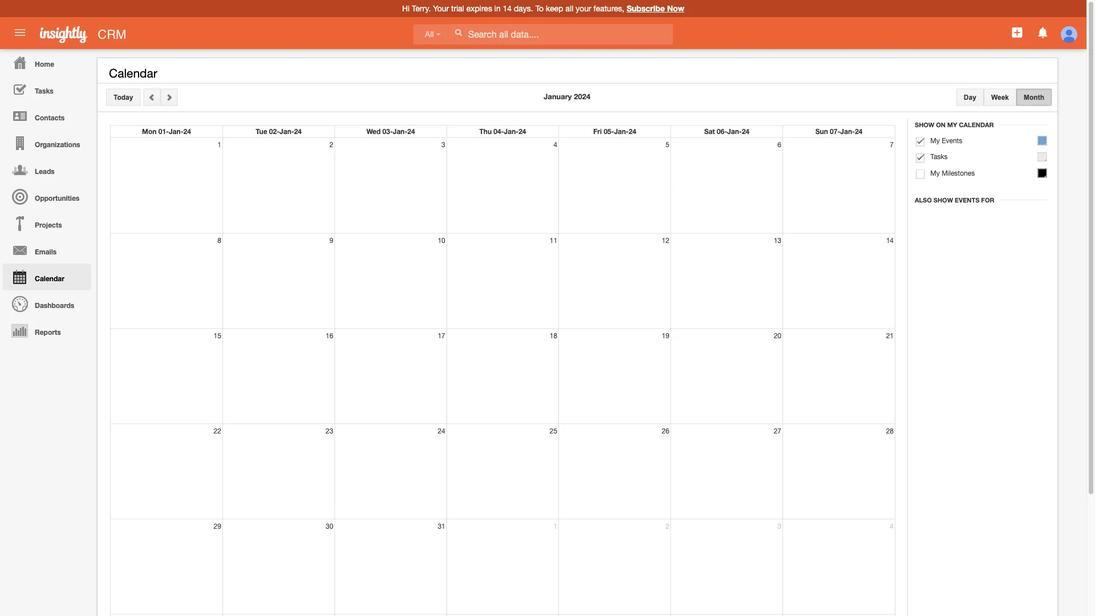 Task type: locate. For each thing, give the bounding box(es) containing it.
0 horizontal spatial 4
[[554, 141, 558, 149]]

1 vertical spatial my
[[931, 136, 940, 144]]

on
[[937, 121, 946, 129]]

Tasks checkbox
[[917, 154, 925, 163]]

1 vertical spatial tasks
[[931, 153, 948, 161]]

jan- right "mon"
[[169, 128, 183, 136]]

week
[[992, 93, 1010, 101]]

4
[[554, 141, 558, 149], [891, 523, 894, 530]]

11
[[550, 237, 558, 245]]

mon
[[142, 128, 157, 136]]

24 for sat 06-jan-24
[[742, 128, 750, 136]]

my
[[948, 121, 958, 129], [931, 136, 940, 144], [931, 169, 940, 177]]

0 vertical spatial calendar
[[109, 66, 157, 80]]

show left on
[[915, 121, 935, 129]]

all
[[566, 4, 574, 13]]

3 jan- from the left
[[393, 128, 408, 136]]

your
[[576, 4, 592, 13]]

jan- right thu
[[504, 128, 519, 136]]

subscribe now link
[[627, 4, 685, 13]]

1 horizontal spatial calendar
[[109, 66, 157, 80]]

thu 04-jan-24
[[480, 128, 526, 136]]

organizations
[[35, 140, 80, 148]]

20
[[774, 332, 782, 340]]

calendar down day button
[[960, 121, 995, 129]]

day button
[[957, 89, 984, 106]]

emails link
[[3, 237, 91, 264]]

0 vertical spatial 2
[[330, 141, 334, 149]]

calendar up dashboards link
[[35, 275, 64, 283]]

2 vertical spatial calendar
[[35, 275, 64, 283]]

1 vertical spatial 14
[[887, 237, 894, 245]]

14
[[503, 4, 512, 13], [887, 237, 894, 245]]

events down show on my calendar
[[942, 136, 963, 144]]

in
[[495, 4, 501, 13]]

jan- right tue
[[280, 128, 294, 136]]

05-
[[604, 128, 614, 136]]

1 jan- from the left
[[169, 128, 183, 136]]

my right my events option
[[931, 136, 940, 144]]

now
[[668, 4, 685, 13]]

0 vertical spatial 4
[[554, 141, 558, 149]]

to
[[536, 4, 544, 13]]

reports
[[35, 328, 61, 336]]

24 for sun 07-jan-24
[[855, 128, 863, 136]]

23
[[326, 427, 334, 435]]

6 jan- from the left
[[728, 128, 742, 136]]

0 horizontal spatial calendar
[[35, 275, 64, 283]]

3
[[442, 141, 446, 149], [778, 523, 782, 530]]

emails
[[35, 248, 57, 256]]

show right also
[[934, 196, 954, 204]]

wed
[[367, 128, 381, 136]]

terry.
[[412, 4, 431, 13]]

24
[[183, 128, 191, 136], [294, 128, 302, 136], [408, 128, 415, 136], [519, 128, 526, 136], [629, 128, 637, 136], [742, 128, 750, 136], [855, 128, 863, 136], [438, 427, 446, 435]]

home link
[[3, 49, 91, 76]]

24 for wed 03-jan-24
[[408, 128, 415, 136]]

jan- for 06-
[[728, 128, 742, 136]]

24 for tue 02-jan-24
[[294, 128, 302, 136]]

dashboards link
[[3, 291, 91, 317]]

7 jan- from the left
[[841, 128, 855, 136]]

1 vertical spatial calendar
[[960, 121, 995, 129]]

17
[[438, 332, 446, 340]]

my right my milestones option
[[931, 169, 940, 177]]

all
[[425, 30, 434, 39]]

jan- right 'sat'
[[728, 128, 742, 136]]

4 jan- from the left
[[504, 128, 519, 136]]

crm
[[98, 27, 126, 41]]

navigation containing home
[[0, 49, 91, 344]]

0 horizontal spatial 3
[[442, 141, 446, 149]]

0 horizontal spatial 14
[[503, 4, 512, 13]]

events
[[942, 136, 963, 144], [955, 196, 980, 204]]

navigation
[[0, 49, 91, 344]]

2 jan- from the left
[[280, 128, 294, 136]]

0 horizontal spatial 2
[[330, 141, 334, 149]]

25
[[550, 427, 558, 435]]

5 jan- from the left
[[614, 128, 629, 136]]

my for my milestones
[[931, 169, 940, 177]]

jan- for 07-
[[841, 128, 855, 136]]

22
[[214, 427, 221, 435]]

0 vertical spatial my
[[948, 121, 958, 129]]

my events
[[931, 136, 963, 144]]

1 vertical spatial 2
[[666, 523, 670, 530]]

thu
[[480, 128, 492, 136]]

0 vertical spatial tasks
[[35, 87, 53, 95]]

0 horizontal spatial tasks
[[35, 87, 53, 95]]

29
[[214, 523, 221, 530]]

my milestones
[[931, 169, 975, 177]]

hi
[[402, 4, 410, 13]]

sun 07-jan-24
[[816, 128, 863, 136]]

tasks down my events
[[931, 153, 948, 161]]

tasks
[[35, 87, 53, 95], [931, 153, 948, 161]]

sat 06-jan-24
[[705, 128, 750, 136]]

19
[[662, 332, 670, 340]]

leads link
[[3, 156, 91, 183]]

13
[[774, 237, 782, 245]]

for
[[982, 196, 995, 204]]

6
[[778, 141, 782, 149]]

1 horizontal spatial 4
[[891, 523, 894, 530]]

events left for
[[955, 196, 980, 204]]

1 vertical spatial 1
[[554, 523, 558, 530]]

My Events checkbox
[[917, 137, 925, 146]]

month
[[1024, 93, 1045, 101]]

jan- right 'wed'
[[393, 128, 408, 136]]

jan- for 03-
[[393, 128, 408, 136]]

projects link
[[3, 210, 91, 237]]

jan- right sun
[[841, 128, 855, 136]]

24 for thu 04-jan-24
[[519, 128, 526, 136]]

24 for mon 01-jan-24
[[183, 128, 191, 136]]

1 horizontal spatial 1
[[554, 523, 558, 530]]

january 2024
[[544, 92, 591, 101]]

0 horizontal spatial 1
[[218, 141, 221, 149]]

2 vertical spatial my
[[931, 169, 940, 177]]

show
[[915, 121, 935, 129], [934, 196, 954, 204]]

calendar
[[109, 66, 157, 80], [960, 121, 995, 129], [35, 275, 64, 283]]

0 vertical spatial 3
[[442, 141, 446, 149]]

my right on
[[948, 121, 958, 129]]

tasks up the contacts link on the top left of the page
[[35, 87, 53, 95]]

0 vertical spatial 14
[[503, 4, 512, 13]]

projects
[[35, 221, 62, 229]]

1 vertical spatial 4
[[891, 523, 894, 530]]

24 for fri 05-jan-24
[[629, 128, 637, 136]]

1 vertical spatial events
[[955, 196, 980, 204]]

features,
[[594, 4, 625, 13]]

jan- right 'fri' at the right top of page
[[614, 128, 629, 136]]

2
[[330, 141, 334, 149], [666, 523, 670, 530]]

your
[[433, 4, 449, 13]]

1 horizontal spatial 3
[[778, 523, 782, 530]]

calendar up today
[[109, 66, 157, 80]]

home
[[35, 60, 54, 68]]

opportunities
[[35, 194, 79, 202]]

jan-
[[169, 128, 183, 136], [280, 128, 294, 136], [393, 128, 408, 136], [504, 128, 519, 136], [614, 128, 629, 136], [728, 128, 742, 136], [841, 128, 855, 136]]



Task type: describe. For each thing, give the bounding box(es) containing it.
12
[[662, 237, 670, 245]]

all link
[[414, 24, 448, 45]]

my for my events
[[931, 136, 940, 144]]

28
[[887, 427, 894, 435]]

18
[[550, 332, 558, 340]]

0 vertical spatial show
[[915, 121, 935, 129]]

My Milestones checkbox
[[917, 170, 925, 179]]

8
[[218, 237, 221, 245]]

5
[[666, 141, 670, 149]]

organizations link
[[3, 130, 91, 156]]

2 horizontal spatial calendar
[[960, 121, 995, 129]]

expires
[[467, 4, 492, 13]]

1 horizontal spatial 2
[[666, 523, 670, 530]]

1 vertical spatial show
[[934, 196, 954, 204]]

calendar link
[[3, 264, 91, 291]]

15
[[214, 332, 221, 340]]

contacts
[[35, 114, 65, 122]]

Search all data.... text field
[[448, 24, 673, 44]]

previous image
[[148, 93, 156, 101]]

today button
[[106, 89, 141, 106]]

white image
[[455, 29, 463, 37]]

next image
[[165, 93, 173, 101]]

notifications image
[[1037, 26, 1051, 39]]

0 vertical spatial events
[[942, 136, 963, 144]]

2024
[[574, 92, 591, 101]]

sun
[[816, 128, 829, 136]]

1 vertical spatial 3
[[778, 523, 782, 530]]

january
[[544, 92, 572, 101]]

show on my calendar
[[915, 121, 995, 129]]

10
[[438, 237, 446, 245]]

06-
[[717, 128, 728, 136]]

1 horizontal spatial tasks
[[931, 153, 948, 161]]

tue 02-jan-24
[[256, 128, 302, 136]]

31
[[438, 523, 446, 530]]

02-
[[269, 128, 280, 136]]

7
[[891, 141, 894, 149]]

milestones
[[942, 169, 975, 177]]

wed 03-jan-24
[[367, 128, 415, 136]]

04-
[[494, 128, 504, 136]]

1 horizontal spatial 14
[[887, 237, 894, 245]]

tasks link
[[3, 76, 91, 103]]

jan- for 05-
[[614, 128, 629, 136]]

fri 05-jan-24
[[594, 128, 637, 136]]

also
[[915, 196, 932, 204]]

21
[[887, 332, 894, 340]]

dashboards
[[35, 301, 74, 309]]

subscribe
[[627, 4, 665, 13]]

month button
[[1017, 89, 1052, 106]]

16
[[326, 332, 334, 340]]

01-
[[159, 128, 169, 136]]

trial
[[451, 4, 465, 13]]

mon 01-jan-24
[[142, 128, 191, 136]]

calendar inside navigation
[[35, 275, 64, 283]]

27
[[774, 427, 782, 435]]

sat
[[705, 128, 715, 136]]

today
[[114, 93, 133, 101]]

leads
[[35, 167, 55, 175]]

day
[[964, 93, 977, 101]]

fri
[[594, 128, 602, 136]]

keep
[[546, 4, 564, 13]]

contacts link
[[3, 103, 91, 130]]

jan- for 02-
[[280, 128, 294, 136]]

opportunities link
[[3, 183, 91, 210]]

week button
[[984, 89, 1017, 106]]

reports link
[[3, 317, 91, 344]]

also show events for
[[915, 196, 995, 204]]

tue
[[256, 128, 267, 136]]

0 vertical spatial 1
[[218, 141, 221, 149]]

30
[[326, 523, 334, 530]]

days.
[[514, 4, 533, 13]]

hi terry. your trial expires in 14 days. to keep all your features, subscribe now
[[402, 4, 685, 13]]

9
[[330, 237, 334, 245]]

26
[[662, 427, 670, 435]]

jan- for 01-
[[169, 128, 183, 136]]

jan- for 04-
[[504, 128, 519, 136]]

03-
[[383, 128, 393, 136]]



Task type: vqa. For each thing, say whether or not it's contained in the screenshot.
(334)
no



